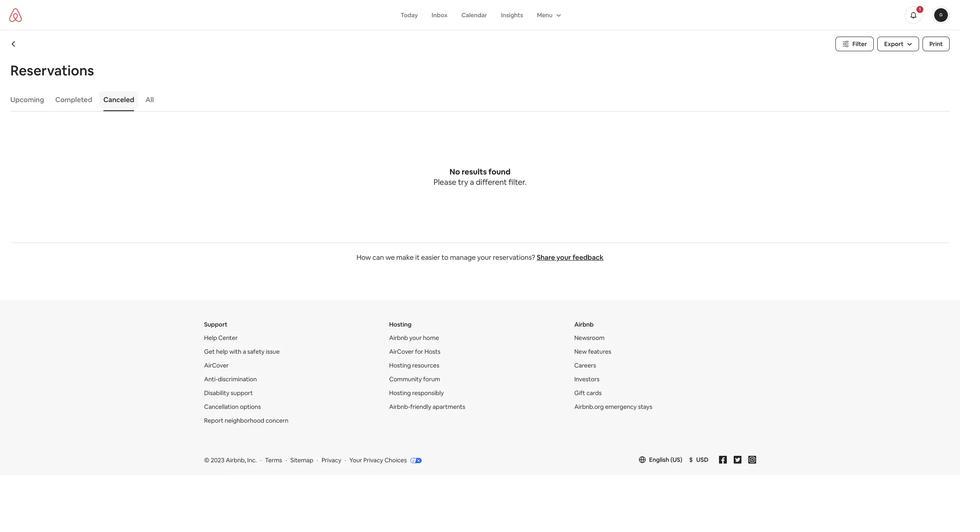 Task type: vqa. For each thing, say whether or not it's contained in the screenshot.
steps
no



Task type: locate. For each thing, give the bounding box(es) containing it.
your
[[477, 253, 492, 262], [557, 253, 571, 262], [410, 334, 422, 342]]

airbnb.org
[[575, 403, 604, 411]]

manage
[[450, 253, 476, 262]]

go back image
[[10, 41, 17, 47]]

results
[[462, 167, 487, 177]]

1 horizontal spatial aircover
[[389, 348, 414, 356]]

safety
[[247, 348, 265, 356]]

0 vertical spatial aircover
[[389, 348, 414, 356]]

gift cards
[[575, 389, 602, 397]]

reservations?
[[493, 253, 535, 262]]

hosting up 'airbnb your home'
[[389, 321, 412, 329]]

0 horizontal spatial a
[[243, 348, 246, 356]]

hosting resources link
[[389, 362, 440, 370]]

your up aircover for hosts link
[[410, 334, 422, 342]]

aircover
[[389, 348, 414, 356], [204, 362, 229, 370]]

0 vertical spatial a
[[470, 177, 474, 187]]

canceled button
[[99, 91, 139, 109]]

airbnb up aircover for hosts link
[[389, 334, 408, 342]]

airbnb
[[575, 321, 594, 329], [389, 334, 408, 342]]

navigate to instagram image
[[749, 456, 756, 464]]

home
[[423, 334, 439, 342]]

1 hosting from the top
[[389, 321, 412, 329]]

hosting up airbnb-
[[389, 389, 411, 397]]

airbnb-friendly apartments
[[389, 403, 465, 411]]

responsibly
[[412, 389, 444, 397]]

share your feedback button
[[537, 253, 604, 262]]

share
[[537, 253, 555, 262]]

1 horizontal spatial privacy
[[364, 457, 383, 465]]

filter.
[[509, 177, 527, 187]]

anti-discrimination
[[204, 376, 257, 383]]

a right "with"
[[243, 348, 246, 356]]

2023
[[211, 457, 225, 465]]

your right "manage"
[[477, 253, 492, 262]]

anti-discrimination link
[[204, 376, 257, 383]]

1 vertical spatial airbnb
[[389, 334, 408, 342]]

neighborhood
[[225, 417, 264, 425]]

inbox link
[[425, 7, 455, 23]]

try
[[458, 177, 468, 187]]

easier
[[421, 253, 440, 262]]

report
[[204, 417, 223, 425]]

print
[[930, 40, 943, 48]]

terms link
[[265, 457, 282, 465]]

1 vertical spatial aircover
[[204, 362, 229, 370]]

1
[[919, 6, 921, 12]]

·
[[260, 457, 262, 465]]

help
[[216, 348, 228, 356]]

1 horizontal spatial a
[[470, 177, 474, 187]]

all
[[146, 95, 154, 104]]

2 hosting from the top
[[389, 362, 411, 370]]

2 vertical spatial hosting
[[389, 389, 411, 397]]

community forum link
[[389, 376, 440, 383]]

1 vertical spatial a
[[243, 348, 246, 356]]

3 hosting from the top
[[389, 389, 411, 397]]

0 vertical spatial airbnb
[[575, 321, 594, 329]]

reservations
[[10, 62, 94, 79]]

help center
[[204, 334, 238, 342]]

0 horizontal spatial aircover
[[204, 362, 229, 370]]

airbnb.org emergency stays link
[[575, 403, 653, 411]]

hosting up the 'community'
[[389, 362, 411, 370]]

airbnb for airbnb
[[575, 321, 594, 329]]

cards
[[587, 389, 602, 397]]

terms
[[265, 457, 282, 465]]

features
[[588, 348, 612, 356]]

1 horizontal spatial your
[[477, 253, 492, 262]]

privacy right your
[[364, 457, 383, 465]]

2 horizontal spatial your
[[557, 253, 571, 262]]

how
[[357, 253, 371, 262]]

make
[[397, 253, 414, 262]]

your right "share" at the right of page
[[557, 253, 571, 262]]

aircover up the anti-
[[204, 362, 229, 370]]

gift
[[575, 389, 585, 397]]

airbnb for airbnb your home
[[389, 334, 408, 342]]

investors
[[575, 376, 600, 383]]

privacy
[[322, 457, 342, 465], [364, 457, 383, 465]]

0 horizontal spatial privacy
[[322, 457, 342, 465]]

1 horizontal spatial airbnb
[[575, 321, 594, 329]]

tab list
[[6, 89, 950, 111]]

upcoming
[[10, 95, 44, 104]]

filter
[[853, 40, 867, 48]]

completed
[[55, 95, 92, 104]]

your privacy choices
[[350, 457, 407, 465]]

privacy left your
[[322, 457, 342, 465]]

© 2023 airbnb, inc.
[[204, 457, 257, 465]]

a right try
[[470, 177, 474, 187]]

navigate to twitter image
[[734, 456, 742, 464]]

how can we make it easier to manage your reservations? share your feedback
[[357, 253, 604, 262]]

forum
[[423, 376, 440, 383]]

discrimination
[[218, 376, 257, 383]]

aircover left for
[[389, 348, 414, 356]]

concern
[[266, 417, 289, 425]]

0 horizontal spatial airbnb
[[389, 334, 408, 342]]

get help with a safety issue
[[204, 348, 280, 356]]

resources
[[412, 362, 440, 370]]

apartments
[[433, 403, 465, 411]]

0 vertical spatial hosting
[[389, 321, 412, 329]]

emergency
[[605, 403, 637, 411]]

1 vertical spatial hosting
[[389, 362, 411, 370]]

main navigation menu image
[[935, 8, 948, 22]]

hosting for hosting resources
[[389, 362, 411, 370]]

newsroom link
[[575, 334, 605, 342]]

center
[[218, 334, 238, 342]]

hosting resources
[[389, 362, 440, 370]]

issue
[[266, 348, 280, 356]]

sitemap
[[291, 457, 314, 465]]

airbnb up newsroom
[[575, 321, 594, 329]]

airbnb,
[[226, 457, 246, 465]]

your privacy choices link
[[350, 457, 422, 465]]

usd
[[697, 456, 709, 464]]



Task type: describe. For each thing, give the bounding box(es) containing it.
sitemap link
[[291, 457, 314, 465]]

menu
[[537, 11, 553, 19]]

aircover for aircover for hosts
[[389, 348, 414, 356]]

report neighborhood concern link
[[204, 417, 289, 425]]

hosting responsibly link
[[389, 389, 444, 397]]

careers link
[[575, 362, 596, 370]]

careers
[[575, 362, 596, 370]]

insights
[[501, 11, 523, 19]]

found
[[489, 167, 511, 177]]

menu button
[[530, 7, 567, 23]]

gift cards link
[[575, 389, 602, 397]]

privacy link
[[322, 457, 342, 465]]

disability support link
[[204, 389, 253, 397]]

english
[[649, 456, 670, 464]]

$ usd
[[690, 456, 709, 464]]

airbnb.org emergency stays
[[575, 403, 653, 411]]

aircover for hosts link
[[389, 348, 441, 356]]

help center link
[[204, 334, 238, 342]]

tab list containing upcoming
[[6, 89, 950, 111]]

inbox
[[432, 11, 448, 19]]

calendar
[[462, 11, 487, 19]]

community forum
[[389, 376, 440, 383]]

community
[[389, 376, 422, 383]]

aircover for aircover link
[[204, 362, 229, 370]]

feedback
[[573, 253, 604, 262]]

upcoming button
[[6, 91, 48, 109]]

for
[[415, 348, 423, 356]]

a inside no results found please try a different filter.
[[470, 177, 474, 187]]

can
[[373, 253, 384, 262]]

airbnb your home link
[[389, 334, 439, 342]]

airbnb your home
[[389, 334, 439, 342]]

aircover link
[[204, 362, 229, 370]]

today
[[401, 11, 418, 19]]

friendly
[[410, 403, 432, 411]]

0 horizontal spatial your
[[410, 334, 422, 342]]

no results found please try a different filter.
[[434, 167, 527, 187]]

help
[[204, 334, 217, 342]]

2 privacy from the left
[[364, 457, 383, 465]]

print button
[[923, 37, 950, 51]]

hosting for hosting responsibly
[[389, 389, 411, 397]]

get
[[204, 348, 215, 356]]

hosting responsibly
[[389, 389, 444, 397]]

your
[[350, 457, 362, 465]]

hosts
[[425, 348, 441, 356]]

we
[[386, 253, 395, 262]]

support
[[231, 389, 253, 397]]

insights link
[[494, 7, 530, 23]]

choices
[[385, 457, 407, 465]]

report neighborhood concern
[[204, 417, 289, 425]]

today link
[[394, 7, 425, 23]]

filter button
[[836, 37, 874, 51]]

cancellation options
[[204, 403, 261, 411]]

new features
[[575, 348, 612, 356]]

no
[[450, 167, 460, 177]]

©
[[204, 457, 209, 465]]

calendar link
[[455, 7, 494, 23]]

get help with a safety issue link
[[204, 348, 280, 356]]

english (us) button
[[639, 456, 683, 464]]

it
[[415, 253, 420, 262]]

all button
[[141, 91, 158, 109]]

new features link
[[575, 348, 612, 356]]

airbnb-
[[389, 403, 410, 411]]

stays
[[638, 403, 653, 411]]

anti-
[[204, 376, 218, 383]]

inc.
[[247, 457, 257, 465]]

investors link
[[575, 376, 600, 383]]

navigate to facebook image
[[719, 456, 727, 464]]

disability
[[204, 389, 229, 397]]

1 privacy from the left
[[322, 457, 342, 465]]

canceled
[[103, 95, 134, 104]]

support
[[204, 321, 228, 329]]

with
[[229, 348, 242, 356]]

options
[[240, 403, 261, 411]]

airbnb-friendly apartments link
[[389, 403, 465, 411]]

export
[[885, 40, 904, 48]]

hosting for hosting
[[389, 321, 412, 329]]

to
[[442, 253, 449, 262]]



